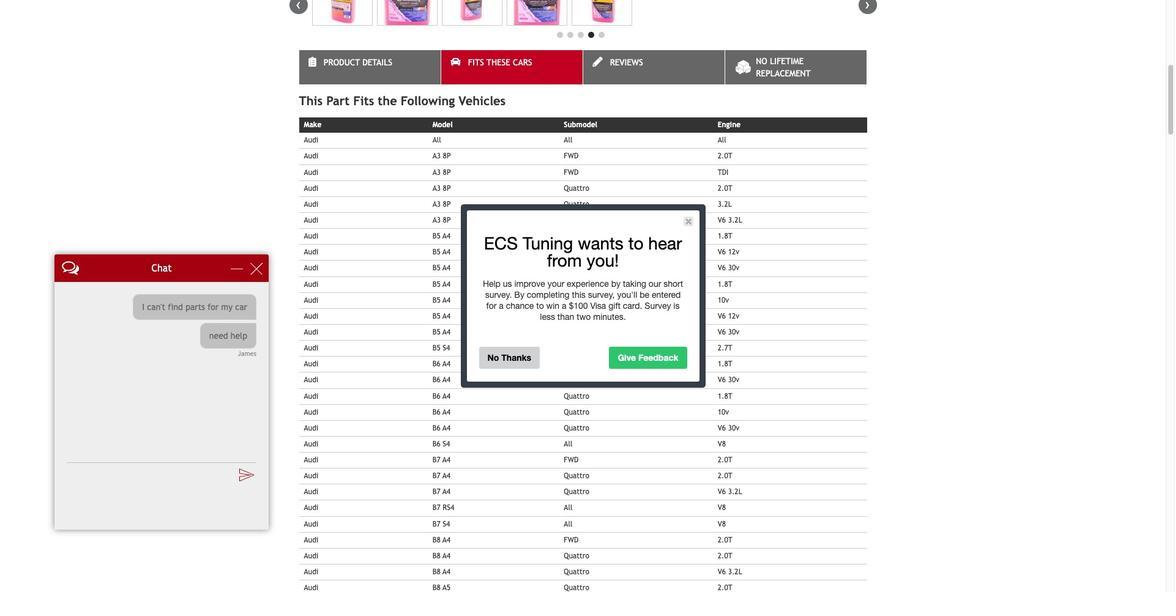Task type: locate. For each thing, give the bounding box(es) containing it.
8 b5 from the top
[[433, 344, 441, 353]]

es#3141421 - g013a8j1g - g13 coolant - 1 gallon (3.78 liters) - lilac oe specification lifetime coolant - hella - audi volkswagen image up cars
[[507, 0, 568, 26]]

8 v6 from the top
[[718, 488, 726, 497]]

gift
[[609, 301, 621, 311]]

reviews link
[[583, 50, 725, 85]]

0 vertical spatial b8
[[433, 536, 441, 545]]

$100
[[569, 301, 588, 311]]

5 es#3141421 - g013a8j1g - g13 coolant - 1 gallon (3.78 liters) - lilac oe specification lifetime coolant - hella - audi volkswagen image from the left
[[572, 0, 632, 26]]

feedback
[[639, 353, 679, 363]]

s4 for b5 s4
[[443, 344, 450, 353]]

b7
[[433, 456, 441, 465], [433, 472, 441, 481], [433, 488, 441, 497], [433, 504, 441, 513], [433, 520, 441, 529]]

these
[[487, 58, 511, 67]]

help
[[483, 279, 501, 289]]

1 vertical spatial fits
[[353, 94, 374, 108]]

1 b8 from the top
[[433, 536, 441, 545]]

0 vertical spatial 12v
[[728, 248, 740, 257]]

3.2l for b8 a4
[[728, 568, 743, 577]]

7 v6 from the top
[[718, 424, 726, 433]]

1 v6 12v from the top
[[718, 248, 740, 257]]

to inside "help us improve your experience by taking our short survey. by completing this survey, you'll be entered for a chance to win a $100 visa gift card. survey is less than two minutes."
[[537, 301, 544, 311]]

all for b7 s4
[[564, 520, 573, 529]]

to left hear
[[629, 233, 644, 254]]

b8
[[433, 536, 441, 545], [433, 552, 441, 561], [433, 568, 441, 577]]

0 vertical spatial fits
[[468, 58, 484, 67]]

taking
[[623, 279, 647, 289]]

all for all
[[564, 136, 573, 145]]

10v for b5 a4
[[718, 296, 729, 305]]

0 vertical spatial b8 a4
[[433, 536, 451, 545]]

4 b7 from the top
[[433, 504, 441, 513]]

8 fwd from the top
[[564, 536, 579, 545]]

6 b6 from the top
[[433, 440, 441, 449]]

win
[[547, 301, 560, 311]]

lifetime
[[770, 56, 804, 66]]

2 b5 from the top
[[433, 248, 441, 257]]

survey.
[[485, 290, 512, 300]]

fits these cars
[[468, 58, 532, 67]]

a3
[[433, 152, 441, 161], [433, 168, 441, 177], [433, 184, 441, 193], [433, 200, 441, 209], [433, 216, 441, 225]]

survey,
[[588, 290, 615, 300]]

9 a4 from the top
[[443, 376, 451, 385]]

3 v6 3.2l from the top
[[718, 568, 743, 577]]

4 30v from the top
[[728, 424, 740, 433]]

0 vertical spatial to
[[629, 233, 644, 254]]

this
[[572, 290, 586, 300]]

1 b5 a4 from the top
[[433, 232, 451, 241]]

2 b5 a4 from the top
[[433, 248, 451, 257]]

by
[[515, 290, 525, 300]]

b7 rs4
[[433, 504, 455, 513]]

5 a3 8p from the top
[[433, 216, 451, 225]]

10 a4 from the top
[[443, 392, 451, 401]]

card.
[[623, 301, 643, 311]]

part
[[326, 94, 350, 108]]

all
[[433, 136, 441, 145], [564, 136, 573, 145], [718, 136, 727, 145], [564, 440, 573, 449], [564, 504, 573, 513], [564, 520, 573, 529]]

b7 s4
[[433, 520, 450, 529]]

3 audi from the top
[[304, 168, 319, 177]]

3 v8 from the top
[[718, 520, 726, 529]]

2.7t
[[718, 344, 733, 353]]

5 b7 from the top
[[433, 520, 441, 529]]

12v for fwd
[[728, 248, 740, 257]]

a
[[499, 301, 504, 311], [562, 301, 567, 311]]

1 s4 from the top
[[443, 344, 450, 353]]

experience
[[567, 279, 609, 289]]

22 audi from the top
[[304, 472, 319, 481]]

1 b8 a4 from the top
[[433, 536, 451, 545]]

2 b6 a4 from the top
[[433, 376, 451, 385]]

8 quattro from the top
[[564, 424, 590, 433]]

a up than
[[562, 301, 567, 311]]

1 horizontal spatial to
[[629, 233, 644, 254]]

b5
[[433, 232, 441, 241], [433, 248, 441, 257], [433, 264, 441, 273], [433, 280, 441, 289], [433, 296, 441, 305], [433, 312, 441, 321], [433, 328, 441, 337], [433, 344, 441, 353]]

4 audi from the top
[[304, 184, 319, 193]]

v8 for b7 s4
[[718, 520, 726, 529]]

4 8p from the top
[[443, 200, 451, 209]]

11 a4 from the top
[[443, 408, 451, 417]]

1 b5 from the top
[[433, 232, 441, 241]]

8 a4 from the top
[[443, 360, 451, 369]]

2 vertical spatial v8
[[718, 520, 726, 529]]

es#3141421 - g013a8j1g - g13 coolant - 1 gallon (3.78 liters) - lilac oe specification lifetime coolant - hella - audi volkswagen image up these
[[442, 0, 503, 26]]

es#3141421 - g013a8j1g - g13 coolant - 1 gallon (3.78 liters) - lilac oe specification lifetime coolant - hella - audi volkswagen image up product
[[312, 0, 373, 26]]

v8
[[718, 440, 726, 449], [718, 504, 726, 513], [718, 520, 726, 529]]

this
[[299, 94, 323, 108]]

less
[[540, 312, 555, 322]]

2 vertical spatial b8 a4
[[433, 568, 451, 577]]

1 horizontal spatial fits
[[468, 58, 484, 67]]

2 vertical spatial b7 a4
[[433, 488, 451, 497]]

a4
[[443, 232, 451, 241], [443, 248, 451, 257], [443, 264, 451, 273], [443, 280, 451, 289], [443, 296, 451, 305], [443, 312, 451, 321], [443, 328, 451, 337], [443, 360, 451, 369], [443, 376, 451, 385], [443, 392, 451, 401], [443, 408, 451, 417], [443, 424, 451, 433], [443, 456, 451, 465], [443, 472, 451, 481], [443, 488, 451, 497], [443, 536, 451, 545], [443, 552, 451, 561], [443, 568, 451, 577]]

0 horizontal spatial fits
[[353, 94, 374, 108]]

2 10v from the top
[[718, 408, 729, 417]]

2 vertical spatial b8
[[433, 568, 441, 577]]

1 vertical spatial v8
[[718, 504, 726, 513]]

7 fwd from the top
[[564, 456, 579, 465]]

2 audi from the top
[[304, 152, 319, 161]]

2.0t
[[718, 152, 733, 161], [718, 184, 733, 193], [718, 456, 733, 465], [718, 472, 733, 481], [718, 536, 733, 545], [718, 552, 733, 561]]

to left win
[[537, 301, 544, 311]]

reviews
[[610, 58, 643, 67]]

vehicles
[[459, 94, 506, 108]]

4 b6 a4 from the top
[[433, 408, 451, 417]]

1 a3 from the top
[[433, 152, 441, 161]]

to
[[629, 233, 644, 254], [537, 301, 544, 311]]

a right for
[[499, 301, 504, 311]]

all for b6 s4
[[564, 440, 573, 449]]

7 quattro from the top
[[564, 408, 590, 417]]

s4
[[443, 344, 450, 353], [443, 440, 450, 449], [443, 520, 450, 529]]

2 vertical spatial s4
[[443, 520, 450, 529]]

fits left these
[[468, 58, 484, 67]]

es#3141421 - g013a8j1g - g13 coolant - 1 gallon (3.78 liters) - lilac oe specification lifetime coolant - hella - audi volkswagen image up reviews
[[572, 0, 632, 26]]

no lifetime replacement
[[756, 56, 811, 78]]

entered
[[652, 290, 681, 300]]

product details
[[324, 58, 393, 67]]

0 vertical spatial v6 12v
[[718, 248, 740, 257]]

2 v6 3.2l from the top
[[718, 488, 743, 497]]

1 horizontal spatial a
[[562, 301, 567, 311]]

improve
[[515, 279, 545, 289]]

3 b7 a4 from the top
[[433, 488, 451, 497]]

from
[[547, 250, 582, 271]]

1 a4 from the top
[[443, 232, 451, 241]]

3 fwd from the top
[[564, 232, 579, 241]]

ecs tuning wants to hear from you!
[[484, 233, 682, 271]]

4 b5 a4 from the top
[[433, 280, 451, 289]]

2 s4 from the top
[[443, 440, 450, 449]]

fwd
[[564, 152, 579, 161], [564, 168, 579, 177], [564, 232, 579, 241], [564, 248, 579, 257], [564, 264, 579, 273], [564, 376, 579, 385], [564, 456, 579, 465], [564, 536, 579, 545]]

1 vertical spatial 12v
[[728, 312, 740, 321]]

14 audi from the top
[[304, 344, 319, 353]]

es#3141421 - g013a8j1g - g13 coolant - 1 gallon (3.78 liters) - lilac oe specification lifetime coolant - hella - audi volkswagen image
[[312, 0, 373, 26], [377, 0, 438, 26], [442, 0, 503, 26], [507, 0, 568, 26], [572, 0, 632, 26]]

1 vertical spatial s4
[[443, 440, 450, 449]]

1 vertical spatial v6 3.2l
[[718, 488, 743, 497]]

v6 3.2l
[[718, 216, 743, 225], [718, 488, 743, 497], [718, 568, 743, 577]]

1 30v from the top
[[728, 264, 740, 273]]

v6
[[718, 216, 726, 225], [718, 248, 726, 257], [718, 264, 726, 273], [718, 312, 726, 321], [718, 328, 726, 337], [718, 376, 726, 385], [718, 424, 726, 433], [718, 488, 726, 497], [718, 568, 726, 577]]

9 quattro from the top
[[564, 472, 590, 481]]

7 a4 from the top
[[443, 328, 451, 337]]

6 b5 from the top
[[433, 312, 441, 321]]

0 vertical spatial v6 3.2l
[[718, 216, 743, 225]]

give feedback
[[618, 353, 679, 363]]

you'll
[[617, 290, 638, 300]]

1 vertical spatial v6 12v
[[718, 312, 740, 321]]

b6
[[433, 360, 441, 369], [433, 376, 441, 385], [433, 392, 441, 401], [433, 408, 441, 417], [433, 424, 441, 433], [433, 440, 441, 449]]

3 a3 8p from the top
[[433, 184, 451, 193]]

6 quattro from the top
[[564, 392, 590, 401]]

4 2.0t from the top
[[718, 472, 733, 481]]

engine
[[718, 121, 741, 129]]

2 b7 from the top
[[433, 472, 441, 481]]

5 audi from the top
[[304, 200, 319, 209]]

you!
[[587, 250, 619, 271]]

v8 for b7 rs4
[[718, 504, 726, 513]]

25 audi from the top
[[304, 520, 319, 529]]

es#3141421 - g013a8j1g - g13 coolant - 1 gallon (3.78 liters) - lilac oe specification lifetime coolant - hella - audi volkswagen image up 'details'
[[377, 0, 438, 26]]

no lifetime replacement link
[[725, 50, 867, 85]]

6 audi from the top
[[304, 216, 319, 225]]

fits left the
[[353, 94, 374, 108]]

3 a3 from the top
[[433, 184, 441, 193]]

5 b6 from the top
[[433, 424, 441, 433]]

9 v6 from the top
[[718, 568, 726, 577]]

product
[[324, 58, 360, 67]]

10 quattro from the top
[[564, 488, 590, 497]]

10v for b6 a4
[[718, 408, 729, 417]]

10v
[[718, 296, 729, 305], [718, 408, 729, 417]]

audi
[[304, 136, 319, 145], [304, 152, 319, 161], [304, 168, 319, 177], [304, 184, 319, 193], [304, 200, 319, 209], [304, 216, 319, 225], [304, 232, 319, 241], [304, 248, 319, 257], [304, 264, 319, 273], [304, 280, 319, 289], [304, 296, 319, 305], [304, 312, 319, 321], [304, 328, 319, 337], [304, 344, 319, 353], [304, 360, 319, 369], [304, 376, 319, 385], [304, 392, 319, 401], [304, 408, 319, 417], [304, 424, 319, 433], [304, 440, 319, 449], [304, 456, 319, 465], [304, 472, 319, 481], [304, 488, 319, 497], [304, 504, 319, 513], [304, 520, 319, 529], [304, 536, 319, 545], [304, 552, 319, 561], [304, 568, 319, 577]]

1 vertical spatial b8 a4
[[433, 552, 451, 561]]

2 vertical spatial v6 3.2l
[[718, 568, 743, 577]]

1 vertical spatial 10v
[[718, 408, 729, 417]]

21 audi from the top
[[304, 456, 319, 465]]

the
[[378, 94, 397, 108]]

30v
[[728, 264, 740, 273], [728, 328, 740, 337], [728, 376, 740, 385], [728, 424, 740, 433]]

minutes.
[[593, 312, 626, 322]]

b6 a4
[[433, 360, 451, 369], [433, 376, 451, 385], [433, 392, 451, 401], [433, 408, 451, 417], [433, 424, 451, 433]]

11 quattro from the top
[[564, 552, 590, 561]]

v6 30v
[[718, 264, 740, 273], [718, 328, 740, 337], [718, 376, 740, 385], [718, 424, 740, 433]]

details
[[363, 58, 393, 67]]

0 vertical spatial s4
[[443, 344, 450, 353]]

1 vertical spatial b7 a4
[[433, 472, 451, 481]]

2 v6 from the top
[[718, 248, 726, 257]]

3 1.8t from the top
[[718, 360, 733, 369]]

us
[[503, 279, 512, 289]]

3.2l for a3 8p
[[728, 216, 743, 225]]

v6 3.2l for a3 8p
[[718, 216, 743, 225]]

12v
[[728, 248, 740, 257], [728, 312, 740, 321]]

0 horizontal spatial a
[[499, 301, 504, 311]]

2 12v from the top
[[728, 312, 740, 321]]

1.8t
[[718, 232, 733, 241], [718, 280, 733, 289], [718, 360, 733, 369], [718, 392, 733, 401]]

quattro
[[564, 184, 590, 193], [564, 200, 590, 209], [564, 280, 590, 289], [564, 296, 590, 305], [564, 312, 590, 321], [564, 392, 590, 401], [564, 408, 590, 417], [564, 424, 590, 433], [564, 472, 590, 481], [564, 488, 590, 497], [564, 552, 590, 561], [564, 568, 590, 577]]

0 vertical spatial 10v
[[718, 296, 729, 305]]

1 12v from the top
[[728, 248, 740, 257]]

tdi
[[718, 168, 729, 177]]

1 vertical spatial b8
[[433, 552, 441, 561]]

cars
[[513, 58, 532, 67]]

4 quattro from the top
[[564, 296, 590, 305]]

16 audi from the top
[[304, 376, 319, 385]]

6 2.0t from the top
[[718, 552, 733, 561]]

b8 a4
[[433, 536, 451, 545], [433, 552, 451, 561], [433, 568, 451, 577]]

visa
[[591, 301, 606, 311]]

2 v8 from the top
[[718, 504, 726, 513]]

b7 a4
[[433, 456, 451, 465], [433, 472, 451, 481], [433, 488, 451, 497]]

12 a4 from the top
[[443, 424, 451, 433]]

v6 3.2l for b7 a4
[[718, 488, 743, 497]]

1 a3 8p from the top
[[433, 152, 451, 161]]

8p
[[443, 152, 451, 161], [443, 168, 451, 177], [443, 184, 451, 193], [443, 200, 451, 209], [443, 216, 451, 225]]

wants
[[578, 233, 624, 254]]

v6 12v
[[718, 248, 740, 257], [718, 312, 740, 321]]

0 vertical spatial b7 a4
[[433, 456, 451, 465]]

no thanks
[[488, 353, 532, 363]]

make
[[304, 121, 322, 129]]

no thanks link
[[479, 347, 540, 369]]

4 es#3141421 - g013a8j1g - g13 coolant - 1 gallon (3.78 liters) - lilac oe specification lifetime coolant - hella - audi volkswagen image from the left
[[507, 0, 568, 26]]

4 a3 8p from the top
[[433, 200, 451, 209]]

completing
[[527, 290, 570, 300]]

15 a4 from the top
[[443, 488, 451, 497]]

1 vertical spatial to
[[537, 301, 544, 311]]

help us improve your experience by taking our short survey. by completing this survey, you'll be entered for a chance to win a $100 visa gift card. survey is less than two minutes.
[[483, 279, 683, 322]]

5 quattro from the top
[[564, 312, 590, 321]]

0 vertical spatial v8
[[718, 440, 726, 449]]

0 horizontal spatial to
[[537, 301, 544, 311]]

3.2l
[[718, 200, 732, 209], [728, 216, 743, 225], [728, 488, 743, 497], [728, 568, 743, 577]]

b5 a4
[[433, 232, 451, 241], [433, 248, 451, 257], [433, 264, 451, 273], [433, 280, 451, 289], [433, 296, 451, 305], [433, 312, 451, 321], [433, 328, 451, 337]]



Task type: vqa. For each thing, say whether or not it's contained in the screenshot.
3.2L corresponding to A3 8P
yes



Task type: describe. For each thing, give the bounding box(es) containing it.
5 b5 from the top
[[433, 296, 441, 305]]

3 a4 from the top
[[443, 264, 451, 273]]

for
[[487, 301, 497, 311]]

3 v6 30v from the top
[[718, 376, 740, 385]]

2 a from the left
[[562, 301, 567, 311]]

tuning
[[523, 233, 573, 254]]

3 b8 from the top
[[433, 568, 441, 577]]

fits these cars link
[[441, 50, 583, 85]]

1 b6 from the top
[[433, 360, 441, 369]]

4 b5 from the top
[[433, 280, 441, 289]]

v6 3.2l for b8 a4
[[718, 568, 743, 577]]

product details link
[[299, 50, 441, 85]]

than
[[558, 312, 575, 322]]

v6 12v for quattro
[[718, 312, 740, 321]]

6 v6 from the top
[[718, 376, 726, 385]]

16 a4 from the top
[[443, 536, 451, 545]]

3 8p from the top
[[443, 184, 451, 193]]

17 audi from the top
[[304, 392, 319, 401]]

1 v6 from the top
[[718, 216, 726, 225]]

13 a4 from the top
[[443, 456, 451, 465]]

1 2.0t from the top
[[718, 152, 733, 161]]

1 b7 a4 from the top
[[433, 456, 451, 465]]

15 audi from the top
[[304, 360, 319, 369]]

v6 12v for fwd
[[718, 248, 740, 257]]

2 a3 from the top
[[433, 168, 441, 177]]

chance
[[506, 301, 534, 311]]

5 b5 a4 from the top
[[433, 296, 451, 305]]

12 quattro from the top
[[564, 568, 590, 577]]

5 8p from the top
[[443, 216, 451, 225]]

is
[[674, 301, 680, 311]]

20 audi from the top
[[304, 440, 319, 449]]

s4 for b7 s4
[[443, 520, 450, 529]]

2 8p from the top
[[443, 168, 451, 177]]

9 audi from the top
[[304, 264, 319, 273]]

2 quattro from the top
[[564, 200, 590, 209]]

5 b6 a4 from the top
[[433, 424, 451, 433]]

12v for quattro
[[728, 312, 740, 321]]

ecs
[[484, 233, 518, 254]]

12 audi from the top
[[304, 312, 319, 321]]

all for b7 rs4
[[564, 504, 573, 513]]

3 v6 from the top
[[718, 264, 726, 273]]

2 30v from the top
[[728, 328, 740, 337]]

give
[[618, 353, 636, 363]]

2 b7 a4 from the top
[[433, 472, 451, 481]]

by
[[612, 279, 621, 289]]

give feedback link
[[610, 347, 687, 369]]

3 b8 a4 from the top
[[433, 568, 451, 577]]

2 a3 8p from the top
[[433, 168, 451, 177]]

thanks
[[502, 353, 532, 363]]

two
[[577, 312, 591, 322]]

14 a4 from the top
[[443, 472, 451, 481]]

1 quattro from the top
[[564, 184, 590, 193]]

1 v6 30v from the top
[[718, 264, 740, 273]]

10 audi from the top
[[304, 280, 319, 289]]

1 es#3141421 - g013a8j1g - g13 coolant - 1 gallon (3.78 liters) - lilac oe specification lifetime coolant - hella - audi volkswagen image from the left
[[312, 0, 373, 26]]

2 fwd from the top
[[564, 168, 579, 177]]

7 b5 from the top
[[433, 328, 441, 337]]

2 1.8t from the top
[[718, 280, 733, 289]]

our
[[649, 279, 662, 289]]

survey
[[645, 301, 671, 311]]

7 b5 a4 from the top
[[433, 328, 451, 337]]

submodel
[[564, 121, 598, 129]]

2 2.0t from the top
[[718, 184, 733, 193]]

b6 s4
[[433, 440, 450, 449]]

27 audi from the top
[[304, 552, 319, 561]]

3 b7 from the top
[[433, 488, 441, 497]]

2 a4 from the top
[[443, 248, 451, 257]]

24 audi from the top
[[304, 504, 319, 513]]

4 v6 from the top
[[718, 312, 726, 321]]

2 v6 30v from the top
[[718, 328, 740, 337]]

5 a3 from the top
[[433, 216, 441, 225]]

1 fwd from the top
[[564, 152, 579, 161]]

13 audi from the top
[[304, 328, 319, 337]]

6 a4 from the top
[[443, 312, 451, 321]]

4 a4 from the top
[[443, 280, 451, 289]]

3 b5 from the top
[[433, 264, 441, 273]]

4 b6 from the top
[[433, 408, 441, 417]]

3 b5 a4 from the top
[[433, 264, 451, 273]]

be
[[640, 290, 650, 300]]

3 2.0t from the top
[[718, 456, 733, 465]]

6 b5 a4 from the top
[[433, 312, 451, 321]]

2 es#3141421 - g013a8j1g - g13 coolant - 1 gallon (3.78 liters) - lilac oe specification lifetime coolant - hella - audi volkswagen image from the left
[[377, 0, 438, 26]]

your
[[548, 279, 565, 289]]

no
[[756, 56, 768, 66]]

5 2.0t from the top
[[718, 536, 733, 545]]

to inside ecs tuning wants to hear from you!
[[629, 233, 644, 254]]

7 audi from the top
[[304, 232, 319, 241]]

4 a3 from the top
[[433, 200, 441, 209]]

rs4
[[443, 504, 455, 513]]

3.2l for b7 a4
[[728, 488, 743, 497]]

s4 for b6 s4
[[443, 440, 450, 449]]

model
[[433, 121, 453, 129]]

no
[[488, 353, 499, 363]]

short
[[664, 279, 683, 289]]

4 v6 30v from the top
[[718, 424, 740, 433]]

b5 s4
[[433, 344, 450, 353]]

hear
[[649, 233, 682, 254]]

17 a4 from the top
[[443, 552, 451, 561]]

this part fits the following vehicles
[[299, 94, 506, 108]]

1 audi from the top
[[304, 136, 319, 145]]

8 audi from the top
[[304, 248, 319, 257]]

3 es#3141421 - g013a8j1g - g13 coolant - 1 gallon (3.78 liters) - lilac oe specification lifetime coolant - hella - audi volkswagen image from the left
[[442, 0, 503, 26]]

5 a4 from the top
[[443, 296, 451, 305]]

2 b8 from the top
[[433, 552, 441, 561]]

replacement
[[756, 69, 811, 78]]

following
[[401, 94, 455, 108]]

v8 for b6 s4
[[718, 440, 726, 449]]



